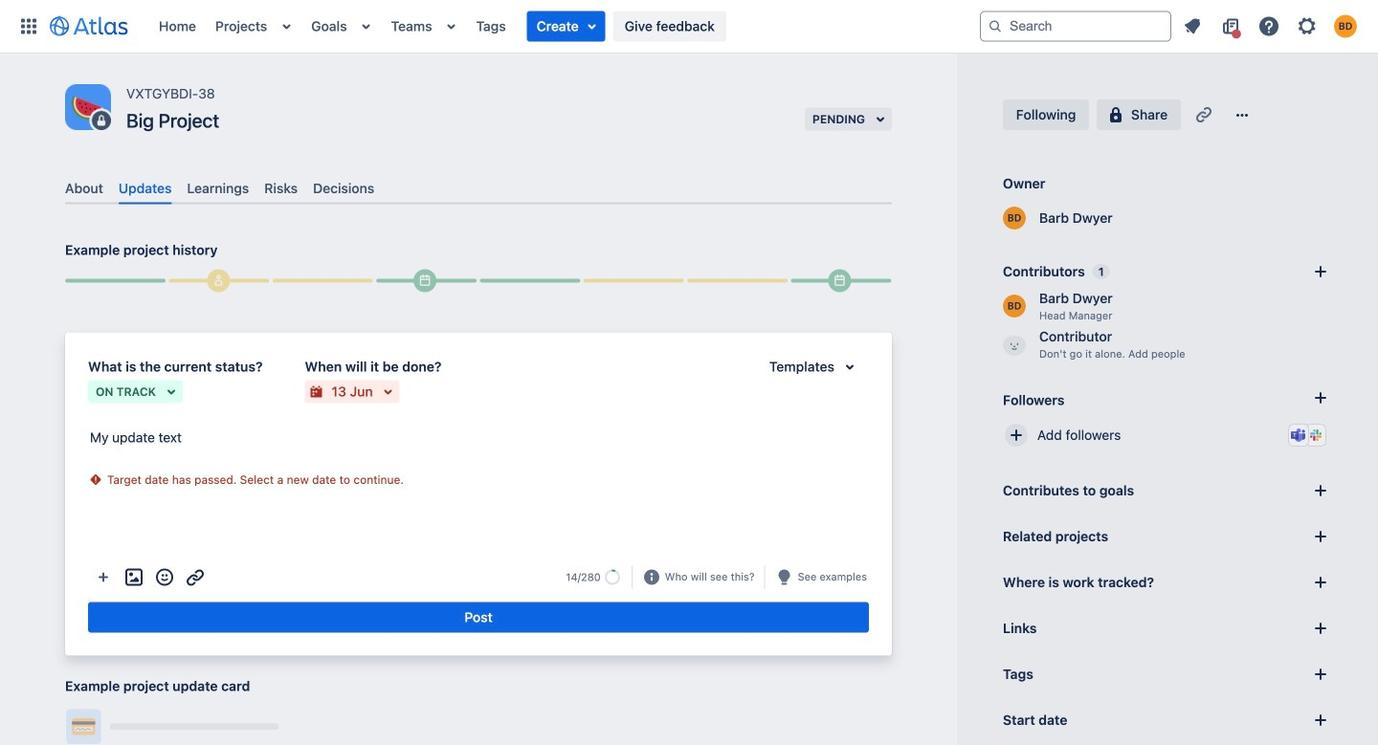 Task type: describe. For each thing, give the bounding box(es) containing it.
settings image
[[1296, 15, 1319, 38]]

top element
[[11, 0, 980, 53]]

msteams logo showing  channels are connected to this project image
[[1292, 428, 1307, 443]]

insert link image
[[184, 566, 207, 589]]

1 horizontal spatial list
[[1176, 11, 1367, 42]]

notifications image
[[1181, 15, 1204, 38]]

slack logo showing nan channels are connected to this project image
[[1309, 428, 1324, 443]]

add follower image
[[1005, 424, 1028, 447]]

search image
[[988, 19, 1003, 34]]

Main content area, start typing to enter text. text field
[[88, 427, 869, 457]]

insert emoji image
[[153, 566, 176, 589]]



Task type: locate. For each thing, give the bounding box(es) containing it.
tab list
[[57, 173, 900, 205]]

0 horizontal spatial list
[[149, 0, 980, 53]]

None search field
[[980, 11, 1172, 42]]

error image
[[88, 473, 103, 488]]

account image
[[1335, 15, 1358, 38]]

list
[[149, 0, 980, 53], [1176, 11, 1367, 42]]

switch to... image
[[17, 15, 40, 38]]

list item
[[527, 11, 606, 42]]

add a follower image
[[1310, 387, 1333, 410]]

add files, videos, or images image
[[123, 566, 146, 589]]

help image
[[1258, 15, 1281, 38]]

list item inside list
[[527, 11, 606, 42]]

banner
[[0, 0, 1379, 54]]

Search field
[[980, 11, 1172, 42]]

more actions image
[[92, 566, 115, 589]]



Task type: vqa. For each thing, say whether or not it's contained in the screenshot.
Open Intercom Messenger "image"
no



